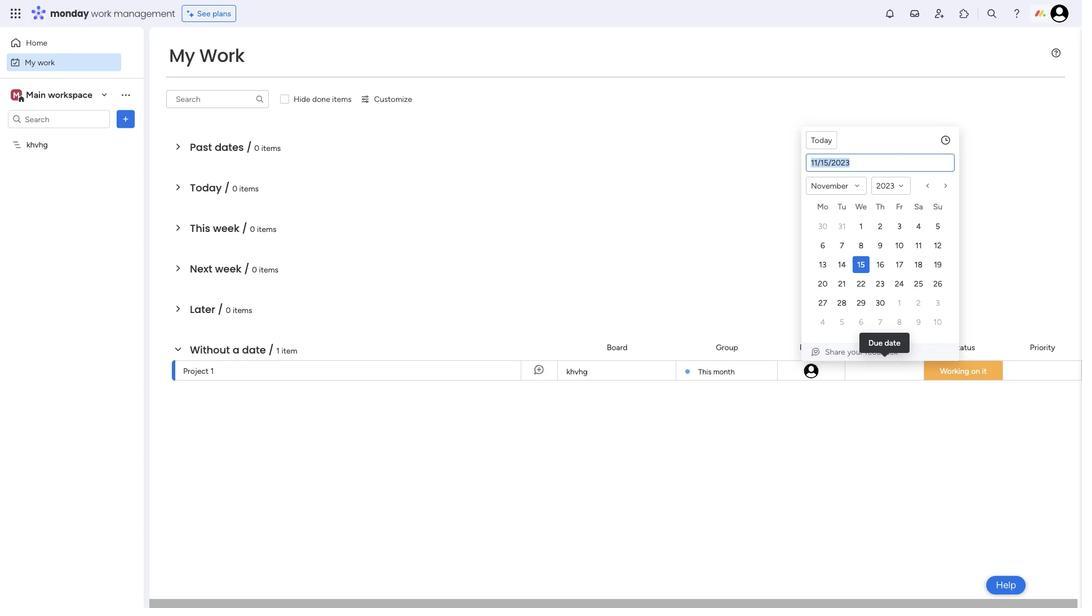 Task type: locate. For each thing, give the bounding box(es) containing it.
november button
[[806, 177, 867, 195]]

7 for the rightmost 7 button
[[878, 318, 883, 327]]

work
[[91, 7, 111, 20], [38, 58, 55, 67]]

items inside 'this week / 0 items'
[[257, 224, 277, 234]]

row group
[[814, 217, 948, 332]]

0 horizontal spatial 10 button
[[891, 237, 908, 254]]

6 button down 29 button
[[853, 314, 870, 331]]

1 vertical spatial 4
[[821, 318, 826, 327]]

10 button down 26 button
[[930, 314, 947, 331]]

17 button
[[891, 257, 908, 273]]

0 for this week /
[[250, 224, 255, 234]]

thursday element
[[871, 200, 890, 217]]

0 vertical spatial 30
[[818, 222, 828, 231]]

28 button
[[834, 295, 851, 312]]

options image
[[120, 114, 131, 125]]

0 down 'this week / 0 items'
[[252, 265, 257, 275]]

work inside my work button
[[38, 58, 55, 67]]

0 vertical spatial 3
[[898, 222, 902, 231]]

1 horizontal spatial 4 button
[[910, 218, 927, 235]]

10
[[896, 241, 904, 251], [934, 318, 942, 327]]

10 button
[[891, 237, 908, 254], [930, 314, 947, 331]]

19 button
[[930, 257, 947, 273]]

work right monday
[[91, 7, 111, 20]]

31
[[838, 222, 846, 231]]

0 vertical spatial 30 button
[[815, 218, 832, 235]]

1 vertical spatial 10
[[934, 318, 942, 327]]

0 horizontal spatial 10
[[896, 241, 904, 251]]

9 down 25 button
[[917, 318, 921, 327]]

work for my
[[38, 58, 55, 67]]

0 horizontal spatial 4 button
[[815, 314, 832, 331]]

13
[[819, 260, 827, 270]]

10 for top 10 button
[[896, 241, 904, 251]]

previous image
[[923, 182, 932, 191]]

0 vertical spatial 10
[[896, 241, 904, 251]]

5 down sunday element
[[936, 222, 940, 231]]

wednesday element
[[852, 200, 871, 217]]

1 vertical spatial 9 button
[[910, 314, 927, 331]]

30 button down 'monday' element
[[815, 218, 832, 235]]

items right dates
[[261, 143, 281, 153]]

2 button down 25 button
[[910, 295, 927, 312]]

4 down the 27
[[821, 318, 826, 327]]

14
[[838, 260, 846, 270]]

0 horizontal spatial 6 button
[[815, 237, 832, 254]]

my
[[169, 43, 195, 68], [25, 58, 36, 67]]

1 horizontal spatial 6 button
[[853, 314, 870, 331]]

0 horizontal spatial today
[[190, 181, 222, 195]]

27 button
[[815, 295, 832, 312]]

1 horizontal spatial my
[[169, 43, 195, 68]]

21
[[838, 279, 846, 289]]

2
[[878, 222, 883, 231], [917, 299, 921, 308]]

1 horizontal spatial today
[[811, 136, 832, 145]]

1 horizontal spatial 9
[[917, 318, 921, 327]]

6 button
[[815, 237, 832, 254], [853, 314, 870, 331]]

see plans button
[[182, 5, 236, 22]]

0 vertical spatial 4
[[916, 222, 921, 231]]

2 down thursday element
[[878, 222, 883, 231]]

4 button down saturday element
[[910, 218, 927, 235]]

1 horizontal spatial 30
[[876, 299, 885, 308]]

5 for right 5 button
[[936, 222, 940, 231]]

items up "without a date / 1 item"
[[233, 306, 252, 315]]

9
[[878, 241, 883, 251], [917, 318, 921, 327]]

1 vertical spatial today
[[190, 181, 222, 195]]

0 horizontal spatial 7 button
[[834, 237, 851, 254]]

0 vertical spatial 5 button
[[930, 218, 947, 235]]

/ up 'next week / 0 items'
[[242, 221, 247, 236]]

0 vertical spatial khvhg
[[26, 140, 48, 150]]

7 button down 31 button
[[834, 237, 851, 254]]

5
[[936, 222, 940, 231], [840, 318, 845, 327]]

this
[[190, 221, 210, 236], [699, 368, 712, 377]]

search image
[[255, 95, 264, 104]]

management
[[114, 7, 175, 20]]

0 horizontal spatial 2 button
[[872, 218, 889, 235]]

0 inside 'next week / 0 items'
[[252, 265, 257, 275]]

0 inside past dates / 0 items
[[254, 143, 260, 153]]

khvhg inside list box
[[26, 140, 48, 150]]

4 down saturday element
[[916, 222, 921, 231]]

7 button up the due date
[[872, 314, 889, 331]]

week down today / 0 items at the left top of the page
[[213, 221, 240, 236]]

8 button up 15 button
[[853, 237, 870, 254]]

2 down 25 button
[[917, 299, 921, 308]]

5 button down 28
[[834, 314, 851, 331]]

0 vertical spatial 6
[[821, 241, 825, 251]]

0 right dates
[[254, 143, 260, 153]]

4 button down the 27
[[815, 314, 832, 331]]

1 vertical spatial 8 button
[[891, 314, 908, 331]]

0 horizontal spatial work
[[38, 58, 55, 67]]

1 horizontal spatial 5
[[936, 222, 940, 231]]

1 vertical spatial 8
[[897, 318, 902, 327]]

7 up the due date
[[878, 318, 883, 327]]

week right next on the top left of the page
[[215, 262, 242, 276]]

0 vertical spatial work
[[91, 7, 111, 20]]

0 inside today / 0 items
[[232, 184, 237, 193]]

Filter dashboard by text search field
[[166, 90, 269, 108]]

0 right later
[[226, 306, 231, 315]]

my inside button
[[25, 58, 36, 67]]

this left the "month"
[[699, 368, 712, 377]]

1 button down the wednesday element
[[853, 218, 870, 235]]

0 horizontal spatial 5 button
[[834, 314, 851, 331]]

1 horizontal spatial 8 button
[[891, 314, 908, 331]]

4 for the leftmost 4 'button'
[[821, 318, 826, 327]]

1 horizontal spatial work
[[91, 7, 111, 20]]

my work
[[25, 58, 55, 67]]

0 horizontal spatial khvhg
[[26, 140, 48, 150]]

date
[[877, 343, 893, 353]]

option
[[0, 135, 144, 137]]

0 vertical spatial 9
[[878, 241, 883, 251]]

week for this
[[213, 221, 240, 236]]

1 vertical spatial this
[[699, 368, 712, 377]]

1 horizontal spatial 9 button
[[910, 314, 927, 331]]

8 up "15"
[[859, 241, 864, 251]]

11 button
[[910, 237, 927, 254]]

today
[[811, 136, 832, 145], [190, 181, 222, 195]]

1 button down 24 button
[[891, 295, 908, 312]]

10 down 26 button
[[934, 318, 942, 327]]

1 left item
[[276, 346, 280, 356]]

/ right later
[[218, 302, 223, 317]]

15 button
[[853, 257, 870, 273]]

0 horizontal spatial 30 button
[[815, 218, 832, 235]]

1 horizontal spatial 7
[[878, 318, 883, 327]]

1 vertical spatial 7
[[878, 318, 883, 327]]

10 button up 17 button
[[891, 237, 908, 254]]

work down home
[[38, 58, 55, 67]]

0 up 'this week / 0 items'
[[232, 184, 237, 193]]

0 horizontal spatial 2
[[878, 222, 883, 231]]

10 up 17 button
[[896, 241, 904, 251]]

workspace selection element
[[11, 88, 94, 103]]

0 horizontal spatial 3
[[898, 222, 902, 231]]

monday
[[50, 7, 89, 20]]

20 button
[[815, 276, 832, 293]]

1 vertical spatial 2
[[917, 299, 921, 308]]

help button
[[987, 577, 1026, 595]]

su
[[933, 202, 943, 212]]

0 horizontal spatial 5
[[840, 318, 845, 327]]

items inside past dates / 0 items
[[261, 143, 281, 153]]

1 vertical spatial 6 button
[[853, 314, 870, 331]]

grid containing mo
[[814, 200, 948, 332]]

we
[[856, 202, 867, 212]]

1 horizontal spatial 4
[[916, 222, 921, 231]]

9 button up 16 button
[[872, 237, 889, 254]]

search everything image
[[987, 8, 998, 19]]

workspace image
[[11, 89, 22, 101]]

1 horizontal spatial 2
[[917, 299, 921, 308]]

1 horizontal spatial 3
[[936, 299, 940, 308]]

0 vertical spatial 3 button
[[891, 218, 908, 235]]

my left work
[[169, 43, 195, 68]]

30 right 29 button
[[876, 299, 885, 308]]

dates
[[215, 140, 244, 154]]

1 horizontal spatial this
[[699, 368, 712, 377]]

30 down 'monday' element
[[818, 222, 828, 231]]

1 vertical spatial 7 button
[[872, 314, 889, 331]]

plans
[[213, 9, 231, 18]]

today up november
[[811, 136, 832, 145]]

on
[[971, 367, 980, 376]]

group
[[716, 343, 738, 353]]

my work button
[[7, 53, 121, 71]]

2 button down thursday element
[[872, 218, 889, 235]]

1 horizontal spatial 7 button
[[872, 314, 889, 331]]

items down 'this week / 0 items'
[[259, 265, 279, 275]]

inbox image
[[909, 8, 921, 19]]

0 horizontal spatial 30
[[818, 222, 828, 231]]

5 down 28
[[840, 318, 845, 327]]

3 down friday element
[[898, 222, 902, 231]]

1 vertical spatial 10 button
[[930, 314, 947, 331]]

date right due
[[885, 339, 901, 348]]

0 horizontal spatial 1 button
[[853, 218, 870, 235]]

customize
[[374, 94, 412, 104]]

items inside later / 0 items
[[233, 306, 252, 315]]

1 vertical spatial 3 button
[[930, 295, 947, 312]]

1
[[860, 222, 863, 231], [898, 299, 901, 308], [276, 346, 280, 356], [211, 366, 214, 376]]

khvhg
[[26, 140, 48, 150], [567, 367, 588, 377]]

8
[[859, 241, 864, 251], [897, 318, 902, 327]]

date
[[885, 339, 901, 348], [242, 343, 266, 357]]

home button
[[7, 34, 121, 52]]

today inside today button
[[811, 136, 832, 145]]

1 vertical spatial week
[[215, 262, 242, 276]]

/
[[247, 140, 252, 154], [224, 181, 230, 195], [242, 221, 247, 236], [244, 262, 249, 276], [218, 302, 223, 317], [269, 343, 274, 357]]

8 up the due date
[[897, 318, 902, 327]]

1 vertical spatial 3
[[936, 299, 940, 308]]

1 horizontal spatial 1 button
[[891, 295, 908, 312]]

9 button down 25 button
[[910, 314, 927, 331]]

1 vertical spatial 4 button
[[815, 314, 832, 331]]

18 button
[[910, 257, 927, 273]]

1 button
[[853, 218, 870, 235], [891, 295, 908, 312]]

feedback
[[865, 348, 898, 357]]

0 vertical spatial today
[[811, 136, 832, 145]]

3 button
[[891, 218, 908, 235], [930, 295, 947, 312]]

6 down 29 button
[[859, 318, 864, 327]]

0 horizontal spatial my
[[25, 58, 36, 67]]

1 vertical spatial 6
[[859, 318, 864, 327]]

today down past
[[190, 181, 222, 195]]

3 down the 26
[[936, 299, 940, 308]]

mo
[[817, 202, 829, 212]]

9 up 16 button
[[878, 241, 883, 251]]

0 horizontal spatial date
[[242, 343, 266, 357]]

0 horizontal spatial 6
[[821, 241, 825, 251]]

7 down 31
[[840, 241, 844, 251]]

5 button
[[930, 218, 947, 235], [834, 314, 851, 331]]

2 button
[[872, 218, 889, 235], [910, 295, 927, 312]]

30 button right 29 button
[[872, 295, 889, 312]]

my down home
[[25, 58, 36, 67]]

working on it
[[940, 367, 987, 376]]

1 horizontal spatial khvhg
[[567, 367, 588, 377]]

0 horizontal spatial 8
[[859, 241, 864, 251]]

monday work management
[[50, 7, 175, 20]]

1 vertical spatial 5 button
[[834, 314, 851, 331]]

5 button down sunday element
[[930, 218, 947, 235]]

add time image
[[940, 135, 952, 146]]

0 vertical spatial 5
[[936, 222, 940, 231]]

0 inside 'this week / 0 items'
[[250, 224, 255, 234]]

it
[[982, 367, 987, 376]]

8 button up the due date
[[891, 314, 908, 331]]

0 horizontal spatial 3 button
[[891, 218, 908, 235]]

3 button down friday element
[[891, 218, 908, 235]]

0 vertical spatial 7
[[840, 241, 844, 251]]

22
[[857, 279, 866, 289]]

3 button down 26 button
[[930, 295, 947, 312]]

0 vertical spatial this
[[190, 221, 210, 236]]

items up 'next week / 0 items'
[[257, 224, 277, 234]]

1 vertical spatial work
[[38, 58, 55, 67]]

0 vertical spatial 2
[[878, 222, 883, 231]]

1 horizontal spatial 8
[[897, 318, 902, 327]]

8 button
[[853, 237, 870, 254], [891, 314, 908, 331]]

1 vertical spatial khvhg
[[567, 367, 588, 377]]

people
[[800, 343, 824, 353]]

gary orlando image
[[1051, 5, 1069, 23]]

1 horizontal spatial 10
[[934, 318, 942, 327]]

1 horizontal spatial date
[[885, 339, 901, 348]]

0 horizontal spatial 7
[[840, 241, 844, 251]]

None search field
[[166, 90, 269, 108]]

khvhg list box
[[0, 133, 144, 307]]

16
[[877, 260, 884, 270]]

grid
[[814, 200, 948, 332]]

month
[[714, 368, 735, 377]]

1 vertical spatial 30 button
[[872, 295, 889, 312]]

customize button
[[356, 90, 417, 108]]

26 button
[[930, 276, 947, 293]]

0 up 'next week / 0 items'
[[250, 224, 255, 234]]

25
[[914, 279, 923, 289]]

4
[[916, 222, 921, 231], [821, 318, 826, 327]]

0 vertical spatial 8 button
[[853, 237, 870, 254]]

0 vertical spatial week
[[213, 221, 240, 236]]

1 horizontal spatial 3 button
[[930, 295, 947, 312]]

items up 'this week / 0 items'
[[239, 184, 259, 193]]

9 button
[[872, 237, 889, 254], [910, 314, 927, 331]]

1 horizontal spatial 6
[[859, 318, 864, 327]]

this up next on the top left of the page
[[190, 221, 210, 236]]

1 vertical spatial 2 button
[[910, 295, 927, 312]]

3
[[898, 222, 902, 231], [936, 299, 940, 308]]

0 vertical spatial 9 button
[[872, 237, 889, 254]]

date right a
[[242, 343, 266, 357]]

6 up 13 button
[[821, 241, 825, 251]]

Search in workspace field
[[24, 113, 94, 126]]

4 button
[[910, 218, 927, 235], [815, 314, 832, 331]]

6 button up 13 button
[[815, 237, 832, 254]]

7 button
[[834, 237, 851, 254], [872, 314, 889, 331]]



Task type: vqa. For each thing, say whether or not it's contained in the screenshot.


Task type: describe. For each thing, give the bounding box(es) containing it.
2023 button
[[872, 177, 911, 195]]

notifications image
[[885, 8, 896, 19]]

my for my work
[[25, 58, 36, 67]]

tuesday element
[[833, 200, 852, 217]]

/ down dates
[[224, 181, 230, 195]]

12
[[934, 241, 942, 251]]

tu
[[838, 202, 846, 212]]

28
[[838, 299, 847, 308]]

26
[[934, 279, 943, 289]]

22 button
[[853, 276, 870, 293]]

work for monday
[[91, 7, 111, 20]]

my work
[[169, 43, 245, 68]]

0 horizontal spatial 9 button
[[872, 237, 889, 254]]

project 1
[[183, 366, 214, 376]]

29
[[857, 299, 866, 308]]

15
[[858, 260, 865, 270]]

fr
[[896, 202, 903, 212]]

week for next
[[215, 262, 242, 276]]

4 for the right 4 'button'
[[916, 222, 921, 231]]

3 for the leftmost the 3 button
[[898, 222, 902, 231]]

this month
[[699, 368, 735, 377]]

20
[[818, 279, 828, 289]]

next
[[190, 262, 212, 276]]

past
[[190, 140, 212, 154]]

row group containing 30
[[814, 217, 948, 332]]

next week / 0 items
[[190, 262, 279, 276]]

sunday element
[[929, 200, 948, 217]]

today / 0 items
[[190, 181, 259, 195]]

invite members image
[[934, 8, 945, 19]]

/ left item
[[269, 343, 274, 357]]

this for month
[[699, 368, 712, 377]]

17
[[896, 260, 904, 270]]

past dates / 0 items
[[190, 140, 281, 154]]

this for week
[[190, 221, 210, 236]]

/ right dates
[[247, 140, 252, 154]]

november
[[811, 181, 848, 191]]

1 down the wednesday element
[[860, 222, 863, 231]]

5 for bottom 5 button
[[840, 318, 845, 327]]

help
[[996, 580, 1016, 592]]

see
[[197, 9, 211, 18]]

khvhg link
[[565, 361, 669, 382]]

priority
[[1030, 343, 1056, 353]]

saturday element
[[909, 200, 929, 217]]

work
[[199, 43, 245, 68]]

7 for 7 button to the top
[[840, 241, 844, 251]]

a
[[233, 343, 240, 357]]

later
[[190, 302, 215, 317]]

1 right project
[[211, 366, 214, 376]]

1 down 24 button
[[898, 299, 901, 308]]

3 for rightmost the 3 button
[[936, 299, 940, 308]]

1 vertical spatial 30
[[876, 299, 885, 308]]

hide
[[294, 94, 310, 104]]

0 vertical spatial 8
[[859, 241, 864, 251]]

today for today
[[811, 136, 832, 145]]

help image
[[1011, 8, 1023, 19]]

1 vertical spatial 1 button
[[891, 295, 908, 312]]

sa
[[915, 202, 923, 212]]

19
[[934, 260, 942, 270]]

later / 0 items
[[190, 302, 252, 317]]

project
[[183, 366, 209, 376]]

12 button
[[930, 237, 947, 254]]

working
[[940, 367, 970, 376]]

11
[[916, 241, 922, 251]]

monday element
[[814, 200, 833, 217]]

items inside today / 0 items
[[239, 184, 259, 193]]

0 horizontal spatial 8 button
[[853, 237, 870, 254]]

1 inside "without a date / 1 item"
[[276, 346, 280, 356]]

1 vertical spatial 9
[[917, 318, 921, 327]]

/ down 'this week / 0 items'
[[244, 262, 249, 276]]

home
[[26, 38, 47, 48]]

th
[[876, 202, 885, 212]]

without
[[190, 343, 230, 357]]

0 inside later / 0 items
[[226, 306, 231, 315]]

share your feedback link
[[811, 347, 951, 358]]

31 button
[[834, 218, 851, 235]]

workspace
[[48, 90, 92, 100]]

29 button
[[853, 295, 870, 312]]

13 button
[[815, 257, 832, 273]]

23 button
[[872, 276, 889, 293]]

27
[[819, 299, 827, 308]]

share
[[825, 348, 846, 357]]

23
[[876, 279, 885, 289]]

see plans
[[197, 9, 231, 18]]

today for today / 0 items
[[190, 181, 222, 195]]

menu image
[[1052, 48, 1061, 58]]

your
[[848, 348, 863, 357]]

25 button
[[910, 276, 927, 293]]

due date
[[869, 339, 901, 348]]

0 vertical spatial 6 button
[[815, 237, 832, 254]]

24
[[895, 279, 904, 289]]

2 for the top the 2 button
[[878, 222, 883, 231]]

2 for right the 2 button
[[917, 299, 921, 308]]

6 for topmost 6 button
[[821, 241, 825, 251]]

1 horizontal spatial 30 button
[[872, 295, 889, 312]]

item
[[282, 346, 297, 356]]

gary orlando image
[[803, 363, 820, 380]]

status
[[953, 343, 975, 353]]

0 vertical spatial 7 button
[[834, 237, 851, 254]]

0 for next week /
[[252, 265, 257, 275]]

friday element
[[890, 200, 909, 217]]

main
[[26, 90, 46, 100]]

items inside 'next week / 0 items'
[[259, 265, 279, 275]]

due
[[869, 339, 883, 348]]

my for my work
[[169, 43, 195, 68]]

workspace options image
[[120, 89, 131, 100]]

main workspace
[[26, 90, 92, 100]]

0 vertical spatial 2 button
[[872, 218, 889, 235]]

21 button
[[834, 276, 851, 293]]

1 horizontal spatial 10 button
[[930, 314, 947, 331]]

24 button
[[891, 276, 908, 293]]

16 button
[[872, 257, 889, 273]]

0 vertical spatial 10 button
[[891, 237, 908, 254]]

14 button
[[834, 257, 851, 273]]

0 horizontal spatial 9
[[878, 241, 883, 251]]

this week / 0 items
[[190, 221, 277, 236]]

without a date / 1 item
[[190, 343, 297, 357]]

Date field
[[807, 154, 954, 171]]

0 for past dates /
[[254, 143, 260, 153]]

select product image
[[10, 8, 21, 19]]

apps image
[[959, 8, 970, 19]]

2023
[[877, 181, 895, 191]]

board
[[607, 343, 628, 353]]

10 for the right 10 button
[[934, 318, 942, 327]]

1 horizontal spatial 5 button
[[930, 218, 947, 235]]

next image
[[941, 182, 951, 191]]

items right "done"
[[332, 94, 352, 104]]

6 for the right 6 button
[[859, 318, 864, 327]]

1 horizontal spatial 2 button
[[910, 295, 927, 312]]

0 vertical spatial 1 button
[[853, 218, 870, 235]]

today button
[[806, 131, 838, 149]]

m
[[13, 90, 20, 100]]

18
[[915, 260, 923, 270]]



